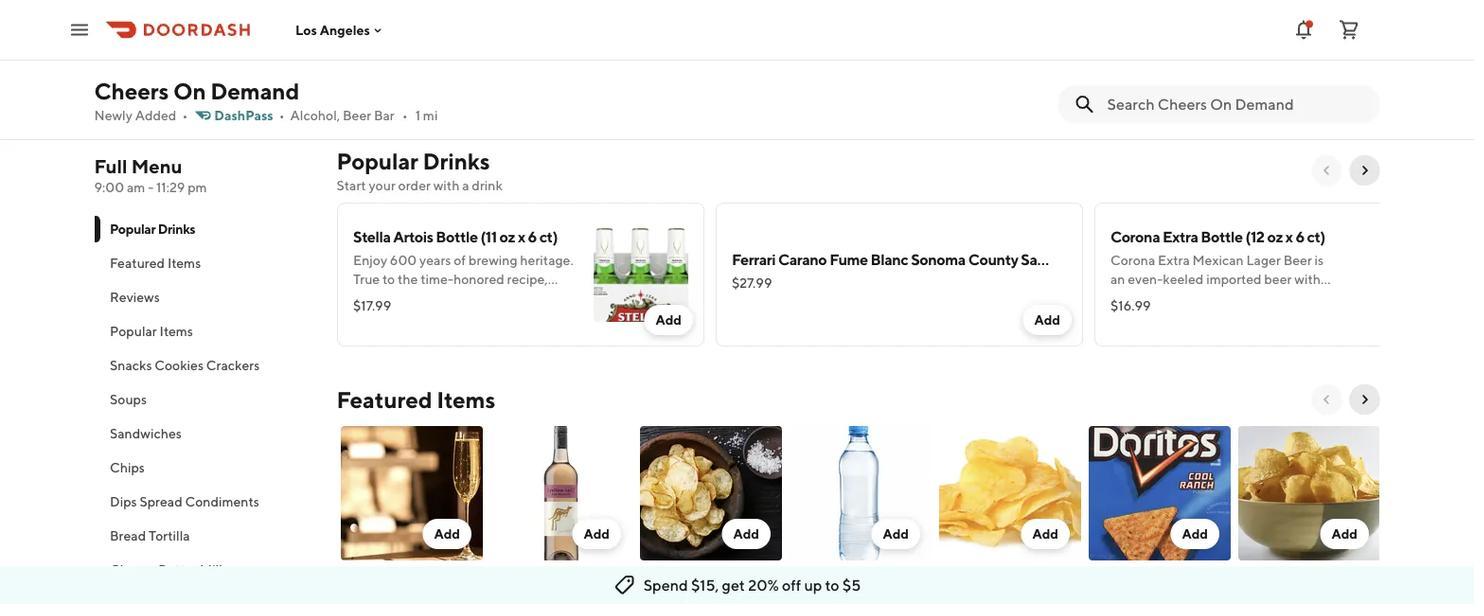 Task type: describe. For each thing, give the bounding box(es) containing it.
beer
[[343, 108, 371, 123]]

corona extra bottle (12 oz x 6 ct)
[[1111, 228, 1326, 246]]

items inside heading
[[437, 386, 496, 413]]

store.
[[436, 60, 478, 80]]

x for (12
[[1286, 228, 1293, 246]]

first
[[595, 37, 625, 57]]

sauvignon
[[1021, 251, 1091, 269]]

items for popular items button
[[159, 323, 193, 339]]

pink
[[562, 570, 592, 588]]

brand
[[684, 570, 725, 588]]

los angeles
[[296, 22, 370, 38]]

j. roget american champagne brut 
[[341, 570, 463, 604]]

featured inside button
[[109, 255, 164, 271]]

11:29
[[156, 179, 185, 195]]

spring
[[829, 570, 873, 588]]

drink
[[472, 178, 503, 193]]

sriracha hot chili sauce | 17oz
[[1238, 570, 1355, 604]]

newly
[[94, 108, 133, 123]]

evian spring water | 1.5 l image
[[789, 426, 932, 561]]

ferrari carano fume blanc sonoma county sauvignon blanc | 750ml, 13.8% abv $27.99
[[732, 251, 1257, 291]]

popchips barbeque potato chips | 5oz image
[[939, 426, 1081, 561]]

popular drinks
[[109, 221, 195, 237]]

2 blanc from the left
[[1094, 251, 1132, 269]]

mi
[[423, 108, 438, 123]]

pm
[[188, 179, 207, 195]]

reviews
[[109, 289, 159, 305]]

kettle brand sea salt & vinegar potat
[[640, 570, 780, 604]]

dashpass •
[[214, 108, 285, 123]]

cheers on demand
[[94, 77, 299, 104]]

oz for (11
[[499, 228, 515, 246]]

county
[[968, 251, 1018, 269]]

sea
[[727, 570, 752, 588]]

this
[[406, 60, 433, 80]]

evian spring water | 1.5 l
[[789, 570, 925, 604]]

1 horizontal spatial featured items
[[337, 386, 496, 413]]

more
[[737, 37, 776, 57]]

artois
[[393, 228, 433, 246]]

sriracha hot chili sauce | 17oz image
[[1238, 426, 1381, 561]]

added
[[135, 108, 177, 123]]

j. roget american champagne brut | 750ml, 10% abv image
[[341, 426, 483, 561]]

0 vertical spatial next button of carousel image
[[1362, 51, 1377, 66]]

butter
[[158, 562, 197, 578]]

snacks cookies crackers
[[109, 358, 259, 373]]

l
[[810, 591, 819, 604]]

&
[[640, 591, 649, 604]]

roget
[[354, 570, 395, 588]]

up
[[805, 576, 823, 594]]

1 • from the left
[[182, 108, 188, 123]]

milk
[[199, 562, 226, 578]]

newly added •
[[94, 108, 188, 123]]

of
[[671, 37, 686, 57]]

drinks for popular drinks start your order with a drink
[[423, 147, 490, 174]]

(up
[[461, 37, 486, 57]]

to inside get 20% off (up to $5) on your first order of $15 or more from this store.
[[489, 37, 505, 57]]

am
[[127, 179, 145, 195]]

dips spread condiments
[[109, 494, 259, 510]]

13.8%
[[1192, 251, 1230, 269]]

ml)
[[585, 591, 607, 604]]

your inside popular drinks start your order with a drink
[[369, 178, 396, 193]]

Item Search search field
[[1108, 94, 1365, 115]]

drinks for popular drinks
[[157, 221, 195, 237]]

1 vertical spatial to
[[826, 576, 840, 594]]

brut
[[425, 591, 455, 604]]

bread tortilla button
[[94, 519, 314, 553]]

17oz
[[1290, 591, 1319, 604]]

tail
[[537, 570, 560, 588]]

popular for popular drinks start your order with a drink
[[337, 147, 418, 174]]

stella artois bottle (11 oz x 6 ct)
[[353, 228, 557, 246]]

bottle for extra
[[1201, 228, 1243, 246]]

salt
[[755, 570, 780, 588]]

previous button of carousel image
[[1320, 392, 1335, 407]]

alcohol,
[[290, 108, 340, 123]]

los
[[296, 22, 317, 38]]

fume
[[829, 251, 868, 269]]

on
[[173, 77, 206, 104]]

$15
[[689, 37, 716, 57]]

sonoma
[[911, 251, 966, 269]]

3 • from the left
[[402, 108, 408, 123]]

angeles
[[320, 22, 370, 38]]

spread
[[139, 494, 182, 510]]

dips
[[109, 494, 137, 510]]

bread
[[109, 528, 146, 544]]

add for evian spring water | 1.5 l image at the right of the page
[[883, 526, 909, 542]]

| inside "ferrari carano fume blanc sonoma county sauvignon blanc | 750ml, 13.8% abv $27.99"
[[1134, 251, 1140, 269]]

next button of carousel image
[[1358, 163, 1373, 178]]

x for (11
[[518, 228, 525, 246]]

$16.99
[[1111, 298, 1151, 314]]

menu
[[131, 155, 182, 178]]

vinegar
[[652, 591, 705, 604]]

$5)
[[508, 37, 533, 57]]

get
[[367, 37, 396, 57]]

cheese butter milk button
[[94, 553, 314, 587]]

dashpass
[[214, 108, 273, 123]]



Task type: vqa. For each thing, say whether or not it's contained in the screenshot.
Order now at left
no



Task type: locate. For each thing, give the bounding box(es) containing it.
crackers
[[206, 358, 259, 373]]

yellow tail pink moscato (750 ml)
[[490, 570, 607, 604]]

popular items button
[[94, 314, 314, 349]]

yellow tail pink moscato (750 ml) image
[[490, 426, 632, 561]]

1 vertical spatial previous button of carousel image
[[1320, 163, 1335, 178]]

1 horizontal spatial featured
[[337, 386, 432, 413]]

featured items inside button
[[109, 255, 201, 271]]

2 horizontal spatial |
[[1282, 591, 1287, 604]]

$15,
[[691, 576, 719, 594]]

open menu image
[[68, 18, 91, 41]]

2 vertical spatial popular
[[109, 323, 157, 339]]

0 horizontal spatial featured items
[[109, 255, 201, 271]]

2 horizontal spatial •
[[402, 108, 408, 123]]

add for yellow tail pink moscato (750 ml) image
[[583, 526, 610, 542]]

1 vertical spatial items
[[159, 323, 193, 339]]

6 right (12
[[1296, 228, 1305, 246]]

add for kettle brand sea salt & vinegar potato chips | 5oz image
[[733, 526, 759, 542]]

evian
[[789, 570, 827, 588]]

1 horizontal spatial drinks
[[423, 147, 490, 174]]

your inside get 20% off (up to $5) on your first order of $15 or more from this store.
[[559, 37, 592, 57]]

0 vertical spatial 20%
[[399, 37, 433, 57]]

0 horizontal spatial previous button of carousel image
[[341, 51, 356, 66]]

(11
[[480, 228, 497, 246]]

cheese butter milk
[[109, 562, 226, 578]]

1 horizontal spatial your
[[559, 37, 592, 57]]

featured up reviews
[[109, 255, 164, 271]]

ct) right (12
[[1307, 228, 1326, 246]]

• down on
[[182, 108, 188, 123]]

0 vertical spatial drinks
[[423, 147, 490, 174]]

next button of carousel image
[[1362, 51, 1377, 66], [1358, 392, 1373, 407]]

0 vertical spatial previous button of carousel image
[[341, 51, 356, 66]]

1 bottle from the left
[[436, 228, 478, 246]]

ferrari
[[732, 251, 775, 269]]

bottle up 13.8%
[[1201, 228, 1243, 246]]

items for featured items button
[[167, 255, 201, 271]]

cookies
[[154, 358, 203, 373]]

full menu 9:00 am - 11:29 pm
[[94, 155, 207, 195]]

| inside evian spring water | 1.5 l
[[920, 570, 925, 588]]

featured items up j. roget american champagne brut | 750ml, 10% abv image
[[337, 386, 496, 413]]

previous button of carousel image left next button of carousel icon
[[1320, 163, 1335, 178]]

1 horizontal spatial order
[[628, 37, 668, 57]]

soups button
[[94, 383, 314, 417]]

0 vertical spatial to
[[489, 37, 505, 57]]

stella
[[353, 228, 390, 246]]

drinks down "11:29"
[[157, 221, 195, 237]]

spend $15, get 20% off up to $5
[[644, 576, 861, 594]]

1 horizontal spatial ct)
[[1307, 228, 1326, 246]]

6 for stella artois bottle (11 oz x 6 ct)
[[528, 228, 536, 246]]

popular down am
[[109, 221, 155, 237]]

0 horizontal spatial oz
[[499, 228, 515, 246]]

tortilla
[[148, 528, 190, 544]]

1 vertical spatial popular
[[109, 221, 155, 237]]

1 horizontal spatial |
[[1134, 251, 1140, 269]]

0 vertical spatial order
[[628, 37, 668, 57]]

blanc
[[871, 251, 908, 269], [1094, 251, 1132, 269]]

x
[[518, 228, 525, 246], [1286, 228, 1293, 246]]

0 horizontal spatial ct)
[[539, 228, 557, 246]]

popular inside popular drinks start your order with a drink
[[337, 147, 418, 174]]

get
[[722, 576, 745, 594]]

abv
[[1233, 251, 1257, 269]]

1 horizontal spatial oz
[[1267, 228, 1283, 246]]

1
[[415, 108, 421, 123]]

| inside sriracha hot chili sauce | 17oz
[[1282, 591, 1287, 604]]

featured items heading
[[337, 385, 496, 415]]

ct) for corona extra bottle (12 oz x 6 ct)
[[1307, 228, 1326, 246]]

get 20% off (up to $5) on your first order of $15 or more from this store.
[[367, 37, 776, 80]]

drinks up a
[[423, 147, 490, 174]]

1 horizontal spatial previous button of carousel image
[[1320, 163, 1335, 178]]

previous button of carousel image down the angeles
[[341, 51, 356, 66]]

| left 17oz
[[1282, 591, 1287, 604]]

0 horizontal spatial your
[[369, 178, 396, 193]]

6
[[528, 228, 536, 246], [1296, 228, 1305, 246]]

0 horizontal spatial bottle
[[436, 228, 478, 246]]

sriracha
[[1238, 570, 1293, 588]]

popular for popular drinks
[[109, 221, 155, 237]]

20% inside get 20% off (up to $5) on your first order of $15 or more from this store.
[[399, 37, 433, 57]]

popular for popular items
[[109, 323, 157, 339]]

1 vertical spatial drinks
[[157, 221, 195, 237]]

add for 'popchips barbeque potato chips | 5oz' image
[[1032, 526, 1058, 542]]

moscato
[[490, 591, 548, 604]]

extra
[[1163, 228, 1198, 246]]

1 horizontal spatial •
[[279, 108, 285, 123]]

0 horizontal spatial blanc
[[871, 251, 908, 269]]

add for j. roget american champagne brut | 750ml, 10% abv image
[[434, 526, 460, 542]]

0 items, open order cart image
[[1338, 18, 1361, 41]]

1.5
[[789, 591, 807, 604]]

• left 1 on the top left of the page
[[402, 108, 408, 123]]

order
[[628, 37, 668, 57], [398, 178, 431, 193]]

1 vertical spatial off
[[782, 576, 802, 594]]

oz for (12
[[1267, 228, 1283, 246]]

your right start
[[369, 178, 396, 193]]

to right (up
[[489, 37, 505, 57]]

0 vertical spatial your
[[559, 37, 592, 57]]

2 ct) from the left
[[1307, 228, 1326, 246]]

1 vertical spatial featured
[[337, 386, 432, 413]]

1 vertical spatial |
[[920, 570, 925, 588]]

oz right (12
[[1267, 228, 1283, 246]]

featured items down popular drinks
[[109, 255, 201, 271]]

1 horizontal spatial x
[[1286, 228, 1293, 246]]

2 6 from the left
[[1296, 228, 1305, 246]]

1 horizontal spatial off
[[782, 576, 802, 594]]

popular down reviews
[[109, 323, 157, 339]]

1 vertical spatial your
[[369, 178, 396, 193]]

off inside get 20% off (up to $5) on your first order of $15 or more from this store.
[[436, 37, 458, 57]]

1 6 from the left
[[528, 228, 536, 246]]

6 for corona extra bottle (12 oz x 6 ct)
[[1296, 228, 1305, 246]]

0 horizontal spatial •
[[182, 108, 188, 123]]

featured inside heading
[[337, 386, 432, 413]]

0 horizontal spatial to
[[489, 37, 505, 57]]

20% right 'get'
[[748, 576, 779, 594]]

1 horizontal spatial bottle
[[1201, 228, 1243, 246]]

off up store.
[[436, 37, 458, 57]]

1 x from the left
[[518, 228, 525, 246]]

1 ct) from the left
[[539, 228, 557, 246]]

1 horizontal spatial 20%
[[748, 576, 779, 594]]

9:00
[[94, 179, 124, 195]]

drinks inside popular drinks start your order with a drink
[[423, 147, 490, 174]]

x right (12
[[1286, 228, 1293, 246]]

1 vertical spatial featured items
[[337, 386, 496, 413]]

snacks cookies crackers button
[[94, 349, 314, 383]]

ct) right (11 on the left
[[539, 228, 557, 246]]

x right (11 on the left
[[518, 228, 525, 246]]

condiments
[[185, 494, 259, 510]]

$17.99
[[353, 298, 391, 314]]

1 vertical spatial 20%
[[748, 576, 779, 594]]

order inside get 20% off (up to $5) on your first order of $15 or more from this store.
[[628, 37, 668, 57]]

0 horizontal spatial off
[[436, 37, 458, 57]]

2 • from the left
[[279, 108, 285, 123]]

chili
[[1324, 570, 1355, 588]]

1 blanc from the left
[[871, 251, 908, 269]]

0 horizontal spatial drinks
[[157, 221, 195, 237]]

order left of at top left
[[628, 37, 668, 57]]

1 vertical spatial order
[[398, 178, 431, 193]]

kettle brand sea salt & vinegar potato chips | 5oz image
[[640, 426, 782, 561]]

snacks
[[109, 358, 152, 373]]

2 vertical spatial |
[[1282, 591, 1287, 604]]

spend
[[644, 576, 688, 594]]

• left alcohol,
[[279, 108, 285, 123]]

6 right (11 on the left
[[528, 228, 536, 246]]

alcohol, beer bar • 1 mi
[[290, 108, 438, 123]]

0 vertical spatial featured
[[109, 255, 164, 271]]

| right "water"
[[920, 570, 925, 588]]

popular inside button
[[109, 323, 157, 339]]

bottle left (11 on the left
[[436, 228, 478, 246]]

2 x from the left
[[1286, 228, 1293, 246]]

0 vertical spatial items
[[167, 255, 201, 271]]

off
[[436, 37, 458, 57], [782, 576, 802, 594]]

2 oz from the left
[[1267, 228, 1283, 246]]

0 vertical spatial |
[[1134, 251, 1140, 269]]

bread tortilla
[[109, 528, 190, 544]]

0 horizontal spatial order
[[398, 178, 431, 193]]

blanc down corona
[[1094, 251, 1132, 269]]

sandwiches
[[109, 426, 181, 441]]

bottle
[[436, 228, 478, 246], [1201, 228, 1243, 246]]

0 horizontal spatial 6
[[528, 228, 536, 246]]

demand
[[211, 77, 299, 104]]

notification bell image
[[1293, 18, 1316, 41]]

with
[[434, 178, 460, 193]]

soups
[[109, 392, 146, 407]]

•
[[182, 108, 188, 123], [279, 108, 285, 123], [402, 108, 408, 123]]

0 horizontal spatial 20%
[[399, 37, 433, 57]]

or
[[719, 37, 734, 57]]

full
[[94, 155, 127, 178]]

cheese
[[109, 562, 155, 578]]

featured
[[109, 255, 164, 271], [337, 386, 432, 413]]

chips
[[109, 460, 144, 475]]

2 vertical spatial items
[[437, 386, 496, 413]]

chips button
[[94, 451, 314, 485]]

1 horizontal spatial to
[[826, 576, 840, 594]]

bottle for artois
[[436, 228, 478, 246]]

dips spread condiments button
[[94, 485, 314, 519]]

american
[[398, 570, 462, 588]]

2 bottle from the left
[[1201, 228, 1243, 246]]

1 horizontal spatial blanc
[[1094, 251, 1132, 269]]

order inside popular drinks start your order with a drink
[[398, 178, 431, 193]]

1 horizontal spatial 6
[[1296, 228, 1305, 246]]

off left up
[[782, 576, 802, 594]]

popchips ridges buffalo ranch potato chips | 5oz image
[[1089, 426, 1231, 561]]

1 oz from the left
[[499, 228, 515, 246]]

oz
[[499, 228, 515, 246], [1267, 228, 1283, 246]]

ct) for stella artois bottle (11 oz x 6 ct)
[[539, 228, 557, 246]]

reviews button
[[94, 280, 314, 314]]

| down corona
[[1134, 251, 1140, 269]]

blanc right fume on the right top of the page
[[871, 251, 908, 269]]

20% up this
[[399, 37, 433, 57]]

sauce
[[1238, 591, 1279, 604]]

your right on
[[559, 37, 592, 57]]

1 vertical spatial next button of carousel image
[[1358, 392, 1373, 407]]

0 vertical spatial featured items
[[109, 255, 201, 271]]

(12
[[1246, 228, 1265, 246]]

featured down $17.99
[[337, 386, 432, 413]]

previous button of carousel image
[[341, 51, 356, 66], [1320, 163, 1335, 178]]

0 horizontal spatial x
[[518, 228, 525, 246]]

from
[[367, 60, 403, 80]]

oz right (11 on the left
[[499, 228, 515, 246]]

popular drinks heading
[[337, 146, 490, 176]]

popular up start
[[337, 147, 418, 174]]

order down popular drinks 'heading'
[[398, 178, 431, 193]]

0 vertical spatial off
[[436, 37, 458, 57]]

bar
[[374, 108, 395, 123]]

0 horizontal spatial |
[[920, 570, 925, 588]]

add for 'sriracha hot chili sauce | 17oz' image
[[1332, 526, 1358, 542]]

$27.99
[[732, 275, 772, 291]]

add for popchips ridges buffalo ranch potato chips | 5oz image
[[1182, 526, 1208, 542]]

yellow
[[490, 570, 534, 588]]

to right up
[[826, 576, 840, 594]]

add button
[[644, 305, 693, 335], [1023, 305, 1072, 335], [935, 422, 1085, 604], [1085, 422, 1235, 604], [422, 519, 471, 549], [572, 519, 621, 549], [722, 519, 771, 549], [871, 519, 920, 549], [1021, 519, 1070, 549], [1171, 519, 1220, 549], [1320, 519, 1369, 549]]

0 horizontal spatial featured
[[109, 255, 164, 271]]

0 vertical spatial popular
[[337, 147, 418, 174]]

sandwiches button
[[94, 417, 314, 451]]

start
[[337, 178, 366, 193]]

kettle
[[640, 570, 681, 588]]



